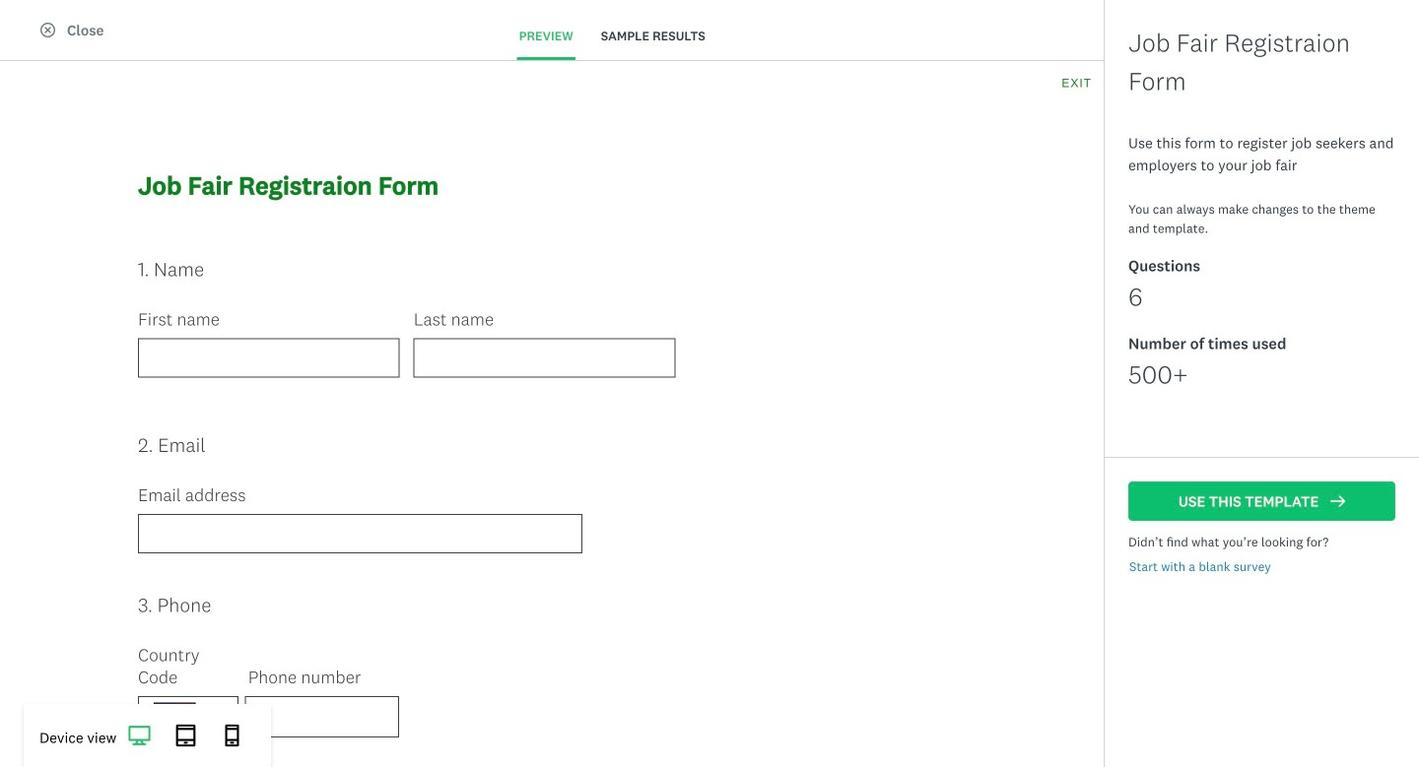 Task type: locate. For each thing, give the bounding box(es) containing it.
0 horizontal spatial svg image
[[129, 725, 151, 747]]

svg image
[[221, 725, 243, 747]]

xcircle image
[[40, 23, 55, 37]]

help icon image
[[1226, 12, 1249, 35]]

svg image
[[129, 725, 151, 747], [175, 725, 197, 747]]

patient registration form image
[[1024, 533, 1258, 688]]

products icon image
[[1115, 12, 1139, 35], [1115, 12, 1139, 35]]

1 horizontal spatial svg image
[[175, 725, 197, 747]]

job fair registraion form image
[[488, 230, 722, 384]]

Search templates field
[[1153, 80, 1387, 117]]

brand logo image
[[24, 8, 55, 39], [24, 12, 55, 35]]

tab list
[[493, 14, 731, 60]]

textboxmultiple image
[[1244, 186, 1258, 201]]



Task type: vqa. For each thing, say whether or not it's contained in the screenshot.
the Products Icon to the right
no



Task type: describe. For each thing, give the bounding box(es) containing it.
event vendor registration form image
[[1024, 230, 1258, 384]]

school registration form image
[[488, 533, 722, 688]]

2 brand logo image from the top
[[24, 12, 55, 35]]

notification center icon image
[[1170, 12, 1194, 35]]

lock image
[[1235, 542, 1250, 557]]

2 svg image from the left
[[175, 725, 197, 747]]

arrowright image
[[1331, 494, 1345, 509]]

search image
[[1138, 93, 1153, 107]]

1 svg image from the left
[[129, 725, 151, 747]]

1 brand logo image from the top
[[24, 8, 55, 39]]



